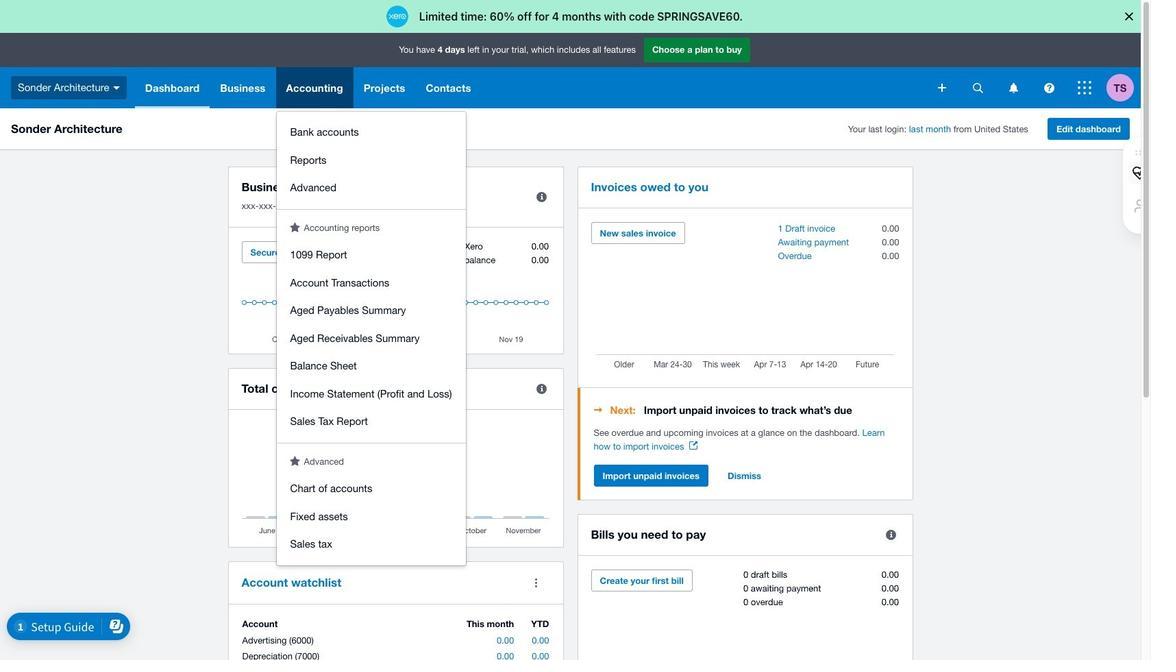 Task type: vqa. For each thing, say whether or not it's contained in the screenshot.
Empty state of the Bills widget with a 'Create your first bill' button and an unpopulated column graph. image
yes



Task type: locate. For each thing, give the bounding box(es) containing it.
favourites image
[[290, 222, 300, 232], [290, 456, 300, 466]]

0 vertical spatial favourites image
[[290, 222, 300, 232]]

banner
[[0, 33, 1141, 565]]

group
[[277, 112, 466, 209]]

list box
[[277, 112, 466, 565]]

dialog
[[0, 0, 1152, 33]]

empty state widget for the total cash in and out feature, displaying a column graph summarising bank transaction data as total money in versus total money out across all connected bank accounts, enabling a visual comparison of the two amounts. image
[[242, 424, 550, 537]]

advanced group
[[277, 468, 466, 565]]

accounts watchlist options image
[[523, 569, 550, 596]]

svg image
[[1078, 81, 1092, 95], [1044, 83, 1055, 93]]

0 horizontal spatial svg image
[[1044, 83, 1055, 93]]

panel body document
[[594, 426, 900, 454], [594, 426, 900, 454]]

1 horizontal spatial svg image
[[1078, 81, 1092, 95]]

svg image
[[973, 83, 983, 93], [1009, 83, 1018, 93], [938, 84, 947, 92], [113, 86, 120, 90]]

heading
[[594, 402, 900, 418]]

1 vertical spatial favourites image
[[290, 456, 300, 466]]

reports group
[[277, 234, 466, 442]]



Task type: describe. For each thing, give the bounding box(es) containing it.
empty state of the bills widget with a 'create your first bill' button and an unpopulated column graph. image
[[591, 570, 900, 660]]

opens in a new tab image
[[690, 441, 698, 450]]

2 favourites image from the top
[[290, 456, 300, 466]]

1 favourites image from the top
[[290, 222, 300, 232]]

empty state bank feed widget with a tooltip explaining the feature. includes a 'securely connect a bank account' button and a data-less flat line graph marking four weekly dates, indicating future account balance tracking. image
[[242, 241, 550, 343]]



